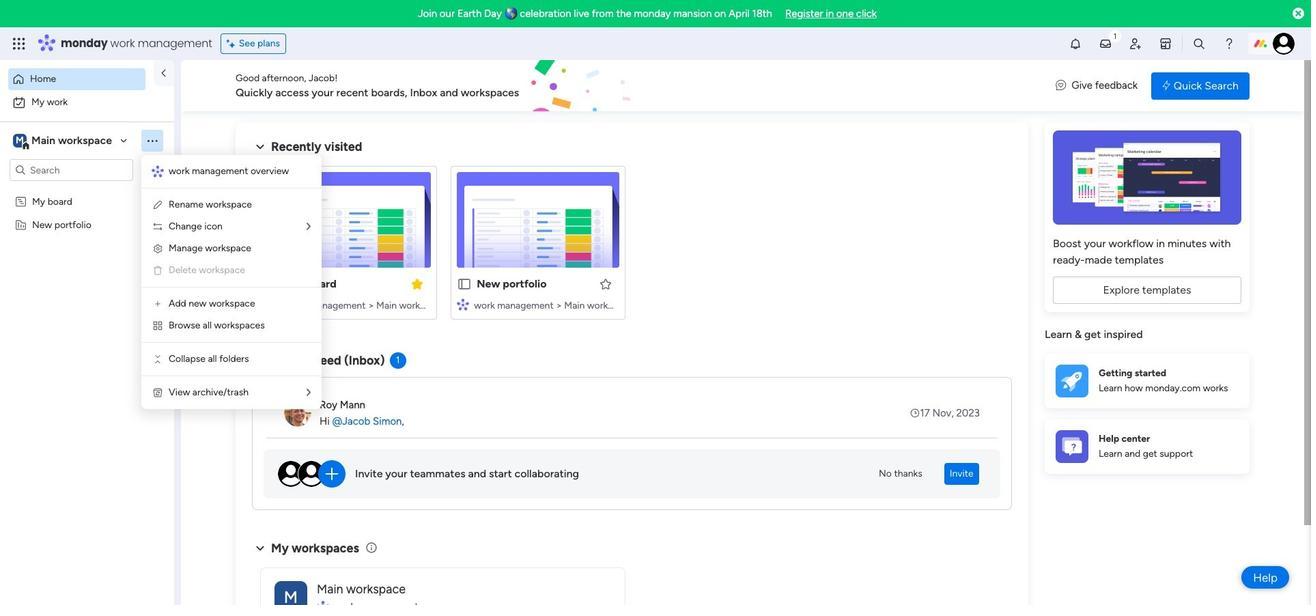 Task type: locate. For each thing, give the bounding box(es) containing it.
1 vertical spatial list arrow image
[[307, 388, 311, 398]]

menu item
[[152, 262, 311, 279]]

Search in workspace field
[[29, 162, 114, 178]]

manage workspace image
[[152, 243, 163, 254]]

0 vertical spatial workspace image
[[13, 133, 27, 148]]

delete workspace image
[[152, 265, 163, 276]]

getting started element
[[1045, 354, 1250, 408]]

roy mann image
[[284, 400, 312, 427]]

remove from favorites image
[[411, 277, 425, 291]]

jacob simon image
[[1274, 33, 1296, 55]]

change icon image
[[152, 221, 163, 232]]

1 list arrow image from the top
[[307, 222, 311, 232]]

0 vertical spatial list arrow image
[[307, 222, 311, 232]]

2 list arrow image from the top
[[307, 388, 311, 398]]

v2 bolt switch image
[[1163, 78, 1171, 93]]

monday marketplace image
[[1160, 37, 1173, 51]]

1 vertical spatial workspace image
[[275, 581, 307, 605]]

list arrow image for view archive/trash image
[[307, 388, 311, 398]]

1 image
[[1110, 28, 1122, 43]]

public board image
[[457, 277, 472, 292]]

list arrow image
[[307, 222, 311, 232], [307, 388, 311, 398]]

see plans image
[[227, 36, 239, 51]]

close my workspaces image
[[252, 540, 269, 557]]

workspace image
[[13, 133, 27, 148], [275, 581, 307, 605]]

add new workspace image
[[152, 299, 163, 310]]

0 horizontal spatial workspace image
[[13, 133, 27, 148]]

view archive/trash image
[[152, 387, 163, 398]]

menu
[[141, 155, 322, 409]]

close recently visited image
[[252, 139, 269, 155]]

option
[[8, 68, 146, 90], [8, 92, 166, 113], [0, 189, 174, 192]]

notifications image
[[1069, 37, 1083, 51]]

invite members image
[[1130, 37, 1143, 51]]

search everything image
[[1193, 37, 1207, 51]]

workspace options image
[[146, 134, 159, 147]]

add to favorites image
[[599, 277, 613, 291]]

list box
[[0, 187, 174, 421]]

0 vertical spatial option
[[8, 68, 146, 90]]



Task type: vqa. For each thing, say whether or not it's contained in the screenshot.
Verified by VISA image
no



Task type: describe. For each thing, give the bounding box(es) containing it.
2 vertical spatial option
[[0, 189, 174, 192]]

rename workspace image
[[152, 200, 163, 210]]

v2 user feedback image
[[1057, 78, 1067, 93]]

list arrow image for change icon
[[307, 222, 311, 232]]

templates image image
[[1058, 131, 1238, 225]]

workspace selection element
[[13, 133, 114, 150]]

help center element
[[1045, 419, 1250, 474]]

public board image
[[269, 277, 284, 292]]

1 element
[[390, 353, 406, 369]]

quick search results list box
[[252, 155, 1013, 336]]

select product image
[[12, 37, 26, 51]]

browse all workspaces image
[[152, 320, 163, 331]]

collapse all folders image
[[152, 354, 163, 365]]

help image
[[1223, 37, 1237, 51]]

update feed image
[[1099, 37, 1113, 51]]

1 horizontal spatial workspace image
[[275, 581, 307, 605]]

1 vertical spatial option
[[8, 92, 166, 113]]



